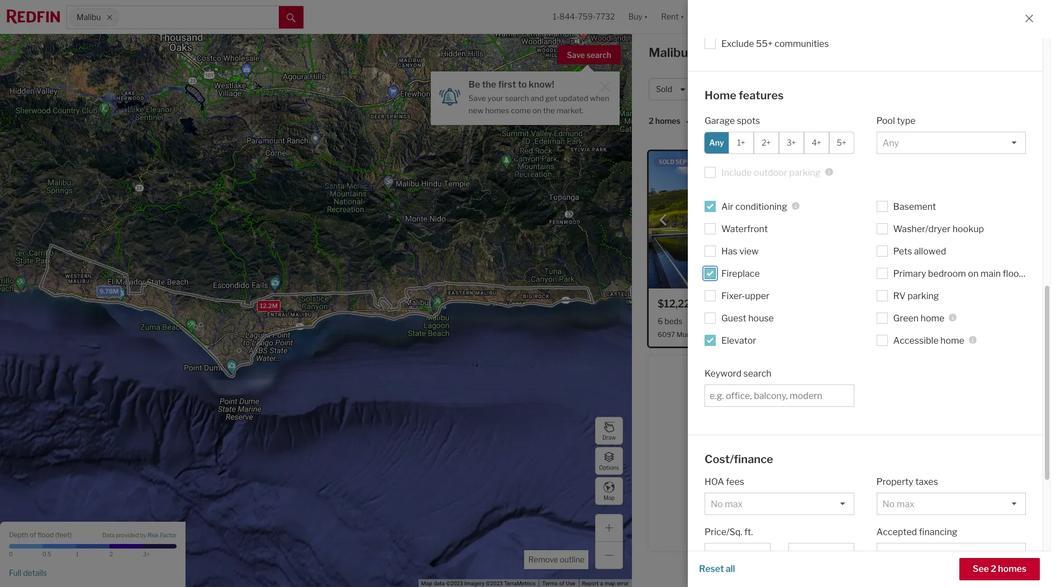 Task type: locate. For each thing, give the bounding box(es) containing it.
ft for $9,775,000
[[958, 317, 964, 326]]

1 horizontal spatial last
[[916, 301, 930, 310]]

0 horizontal spatial 6
[[658, 317, 663, 326]]

of left flood
[[30, 531, 36, 540]]

0 vertical spatial parking
[[789, 167, 821, 178]]

90265 right accessible home
[[971, 331, 993, 339]]

full details
[[9, 569, 47, 578]]

family,
[[834, 85, 859, 94]]

2 beds from the left
[[861, 317, 879, 326]]

1 vertical spatial 3+
[[143, 552, 150, 558]]

sold inside the $9,775,000 last sold price
[[931, 301, 945, 310]]

search inside the save your search and get updated when new homes come on the market.
[[505, 94, 529, 103]]

1 vertical spatial on
[[968, 269, 979, 279]]

1 horizontal spatial sq
[[948, 317, 957, 326]]

conditioning
[[735, 201, 787, 212]]

2 sq from the left
[[948, 317, 957, 326]]

0 horizontal spatial sold
[[656, 85, 672, 94]]

of left use
[[559, 581, 565, 587]]

pets allowed
[[893, 246, 946, 257]]

0 vertical spatial home
[[921, 313, 945, 324]]

home up hwy,
[[921, 313, 945, 324]]

0 horizontal spatial ©2023
[[446, 581, 463, 587]]

report a map error
[[582, 581, 629, 587]]

sq
[[751, 317, 759, 326], [948, 317, 957, 326]]

ca down 10,000 sq ft
[[742, 331, 752, 339]]

risk factor link
[[148, 533, 177, 540]]

1 vertical spatial homes
[[655, 116, 680, 126]]

1 horizontal spatial 6
[[689, 317, 694, 326]]

—
[[776, 550, 783, 560]]

list box down type
[[877, 132, 1026, 154]]

2 vertical spatial 2
[[991, 564, 996, 575]]

fixer-
[[721, 291, 745, 301]]

6
[[658, 317, 663, 326], [689, 317, 694, 326]]

1 horizontal spatial the
[[543, 106, 555, 115]]

1 vertical spatial save
[[469, 94, 486, 103]]

ca down 11,001 sq ft at bottom
[[960, 331, 970, 339]]

0 vertical spatial homes
[[485, 106, 509, 115]]

air conditioning
[[721, 201, 787, 212]]

price up the garage
[[705, 85, 724, 94]]

$9,775,000 last sold price
[[855, 298, 963, 310]]

has view
[[721, 246, 759, 257]]

exclude
[[721, 39, 754, 49]]

1 ft from the left
[[761, 317, 767, 326]]

ft.
[[744, 528, 753, 538]]

0 horizontal spatial on
[[533, 106, 542, 115]]

homes inside see 2 homes button
[[998, 564, 1027, 575]]

on left main
[[968, 269, 979, 279]]

1 horizontal spatial sold
[[738, 301, 752, 310]]

1 horizontal spatial homes
[[655, 116, 680, 126]]

type
[[897, 115, 916, 126]]

1 horizontal spatial save
[[567, 50, 585, 60]]

remove outline
[[528, 555, 585, 565]]

last up green home
[[916, 301, 930, 310]]

0 horizontal spatial 2
[[110, 552, 113, 558]]

price button
[[698, 78, 745, 101]]

0 vertical spatial search
[[587, 50, 611, 60]]

house,
[[757, 85, 783, 94]]

sold for $9,775,000
[[931, 301, 945, 310]]

baths for $12,223,000
[[696, 317, 716, 326]]

map inside button
[[603, 495, 615, 502]]

sq for $9,775,000
[[948, 317, 957, 326]]

3+ down "by"
[[143, 552, 150, 558]]

on
[[533, 106, 542, 115], [968, 269, 979, 279]]

depth of flood ( feet )
[[9, 531, 72, 540]]

2 horizontal spatial search
[[743, 369, 772, 379]]

baths up 'coast'
[[896, 317, 917, 326]]

on down and
[[533, 106, 542, 115]]

2 90265 from the left
[[971, 331, 993, 339]]

1 horizontal spatial 90265
[[971, 331, 993, 339]]

house
[[748, 313, 774, 324]]

of for depth
[[30, 531, 36, 540]]

previous button image
[[658, 215, 669, 226]]

home down 11,001 sq ft at bottom
[[941, 336, 964, 346]]

keyword search
[[705, 369, 772, 379]]

your
[[488, 94, 504, 103]]

1 horizontal spatial of
[[559, 581, 565, 587]]

©2023
[[446, 581, 463, 587], [486, 581, 503, 587]]

search down 7732
[[587, 50, 611, 60]]

1 sq from the left
[[751, 317, 759, 326]]

price for $12,223,000
[[754, 301, 770, 310]]

Any radio
[[704, 132, 729, 154]]

beds
[[665, 317, 683, 326], [861, 317, 879, 326]]

sold inside sold button
[[656, 85, 672, 94]]

elevator
[[721, 336, 756, 346]]

1 vertical spatial home
[[941, 336, 964, 346]]

0 vertical spatial on
[[533, 106, 542, 115]]

0 horizontal spatial beds
[[665, 317, 683, 326]]

32453
[[855, 331, 876, 339]]

1 horizontal spatial 3+
[[787, 138, 796, 148]]

1 horizontal spatial 2
[[649, 116, 654, 126]]

2 ft from the left
[[958, 317, 964, 326]]

the down the get
[[543, 106, 555, 115]]

)
[[70, 531, 72, 540]]

list box right the —
[[788, 544, 854, 566]]

1 vertical spatial search
[[505, 94, 529, 103]]

save inside the save your search and get updated when new homes come on the market.
[[469, 94, 486, 103]]

1 beds from the left
[[665, 317, 683, 326]]

primary bedroom on main floor
[[893, 269, 1022, 279]]

malibu, down 11,001 sq ft at bottom
[[937, 331, 959, 339]]

the inside the save your search and get updated when new homes come on the market.
[[543, 106, 555, 115]]

options
[[599, 465, 619, 471]]

homes down your
[[485, 106, 509, 115]]

0 vertical spatial 2
[[649, 116, 654, 126]]

0 horizontal spatial last
[[723, 301, 737, 310]]

2 horizontal spatial sold
[[931, 301, 945, 310]]

6 for 6 beds
[[658, 317, 663, 326]]

price inside button
[[705, 85, 724, 94]]

list box for property taxes
[[877, 493, 1026, 516]]

1 baths from the left
[[696, 317, 716, 326]]

90265 down house
[[753, 331, 775, 339]]

sold button
[[649, 78, 693, 101]]

3+
[[787, 138, 796, 148], [143, 552, 150, 558]]

1 6 from the left
[[658, 317, 663, 326]]

0 horizontal spatial save
[[469, 94, 486, 103]]

1 horizontal spatial ©2023
[[486, 581, 503, 587]]

0 horizontal spatial baths
[[696, 317, 716, 326]]

baths up 'way,'
[[696, 317, 716, 326]]

0 horizontal spatial sq
[[751, 317, 759, 326]]

price inside $12,223,000 last sold price
[[754, 301, 770, 310]]

3+ right 2+ radio
[[787, 138, 796, 148]]

malibu
[[77, 13, 101, 22]]

2 last from the left
[[916, 301, 930, 310]]

option group containing any
[[704, 132, 854, 154]]

remove outline button
[[524, 551, 588, 570]]

search
[[587, 50, 611, 60], [505, 94, 529, 103], [743, 369, 772, 379]]

6097
[[658, 331, 675, 339]]

last inside the $9,775,000 last sold price
[[916, 301, 930, 310]]

search up the e.g. office, balcony, modern text field
[[743, 369, 772, 379]]

2 down data
[[110, 552, 113, 558]]

1 horizontal spatial ft
[[958, 317, 964, 326]]

price for $9,775,000
[[946, 301, 963, 310]]

taxes
[[915, 477, 938, 488]]

$12,223,000 last sold price
[[658, 298, 770, 310]]

sold up guest house
[[738, 301, 752, 310]]

2 vertical spatial search
[[743, 369, 772, 379]]

2 right see
[[991, 564, 996, 575]]

0 horizontal spatial malibu,
[[649, 45, 691, 60]]

844-
[[560, 12, 578, 21]]

price up 11,001 sq ft at bottom
[[946, 301, 963, 310]]

ca left homes
[[694, 45, 711, 60]]

list box
[[877, 132, 1026, 154], [705, 493, 854, 516], [877, 493, 1026, 516], [705, 544, 770, 566], [788, 544, 854, 566], [877, 544, 1026, 566]]

malibu, down 10,000
[[718, 331, 741, 339]]

search up come
[[505, 94, 529, 103]]

list box for hoa fees
[[705, 493, 854, 516]]

on inside the save your search and get updated when new homes come on the market.
[[533, 106, 542, 115]]

price up house
[[754, 301, 770, 310]]

map left 'data'
[[421, 581, 432, 587]]

save down 844-
[[567, 50, 585, 60]]

©2023 right 'data'
[[446, 581, 463, 587]]

to
[[518, 79, 527, 90]]

ft right 11,001 on the bottom of the page
[[958, 317, 964, 326]]

beds right the 7 at the bottom right
[[861, 317, 879, 326]]

map region
[[0, 0, 768, 588]]

map down options
[[603, 495, 615, 502]]

baths
[[696, 317, 716, 326], [896, 317, 917, 326]]

homes left •
[[655, 116, 680, 126]]

1 vertical spatial 2
[[110, 552, 113, 558]]

2 for 2
[[110, 552, 113, 558]]

parking up green home
[[908, 291, 939, 301]]

last inside $12,223,000 last sold price
[[723, 301, 737, 310]]

map for map data ©2023  imagery ©2023 terrametrics
[[421, 581, 432, 587]]

malibu, up sold button
[[649, 45, 691, 60]]

garage spots
[[705, 115, 760, 126]]

0 vertical spatial of
[[30, 531, 36, 540]]

map for map
[[603, 495, 615, 502]]

1 vertical spatial the
[[543, 106, 555, 115]]

2 6 from the left
[[689, 317, 694, 326]]

get
[[545, 94, 557, 103]]

search for save search
[[587, 50, 611, 60]]

0 horizontal spatial map
[[421, 581, 432, 587]]

0 horizontal spatial homes
[[485, 106, 509, 115]]

photo of 32453 pacific coast hwy, malibu, ca 90265 image
[[846, 151, 1033, 289]]

2 vertical spatial homes
[[998, 564, 1027, 575]]

1+
[[737, 138, 745, 148]]

way,
[[702, 331, 717, 339]]

0
[[9, 552, 13, 558]]

3+ radio
[[779, 132, 804, 154]]

house, condo, multi-family, land
[[757, 85, 879, 94]]

features
[[739, 89, 784, 102]]

list box down financing
[[877, 544, 1026, 566]]

parking down 4+
[[789, 167, 821, 178]]

last for $12,223,000
[[723, 301, 737, 310]]

of
[[30, 531, 36, 540], [559, 581, 565, 587]]

0 horizontal spatial 90265
[[753, 331, 775, 339]]

sep
[[676, 159, 687, 165]]

beds up 6097
[[665, 317, 683, 326]]

0 horizontal spatial 3+
[[143, 552, 150, 558]]

0 horizontal spatial the
[[482, 79, 496, 90]]

map data ©2023  imagery ©2023 terrametrics
[[421, 581, 536, 587]]

0 horizontal spatial of
[[30, 531, 36, 540]]

sold inside $12,223,000 last sold price
[[738, 301, 752, 310]]

17.00
[[773, 317, 794, 326]]

be the first to know!
[[469, 79, 554, 90]]

property taxes
[[877, 477, 938, 488]]

1 vertical spatial parking
[[908, 291, 939, 301]]

last up guest
[[723, 301, 737, 310]]

7732
[[596, 12, 615, 21]]

reset all button
[[699, 559, 735, 581]]

list box up financing
[[877, 493, 1026, 516]]

1 horizontal spatial baths
[[896, 317, 917, 326]]

0 horizontal spatial search
[[505, 94, 529, 103]]

sold up 11,001 on the bottom of the page
[[931, 301, 945, 310]]

1 horizontal spatial price
[[754, 301, 770, 310]]

option group
[[704, 132, 854, 154]]

keyword
[[705, 369, 742, 379]]

0 vertical spatial 3+
[[787, 138, 796, 148]]

2 horizontal spatial 2
[[991, 564, 996, 575]]

6 up 6097
[[658, 317, 663, 326]]

sq right 10,000
[[751, 317, 759, 326]]

1 horizontal spatial beds
[[861, 317, 879, 326]]

2 inside 2 homes • sort : recommended
[[649, 116, 654, 126]]

home
[[705, 89, 736, 102]]

malibu,
[[649, 45, 691, 60], [718, 331, 741, 339], [937, 331, 959, 339]]

of for terms
[[559, 581, 565, 587]]

homes right see
[[998, 564, 1027, 575]]

list box up ft.
[[705, 493, 854, 516]]

submit search image
[[287, 13, 296, 22]]

0 horizontal spatial ft
[[761, 317, 767, 326]]

hoa fees
[[705, 477, 744, 488]]

©2023 right imagery
[[486, 581, 503, 587]]

2 left •
[[649, 116, 654, 126]]

1 horizontal spatial ca
[[742, 331, 752, 339]]

0 vertical spatial save
[[567, 50, 585, 60]]

0 horizontal spatial price
[[705, 85, 724, 94]]

sold up 2 homes • sort : recommended
[[656, 85, 672, 94]]

1 last from the left
[[723, 301, 737, 310]]

beds for $12,223,000
[[665, 317, 683, 326]]

save up new
[[469, 94, 486, 103]]

6 up murphy
[[689, 317, 694, 326]]

use
[[566, 581, 575, 587]]

2 horizontal spatial price
[[946, 301, 963, 310]]

1 vertical spatial of
[[559, 581, 565, 587]]

2
[[649, 116, 654, 126], [110, 552, 113, 558], [991, 564, 996, 575]]

provided
[[116, 533, 139, 539]]

5+ radio
[[829, 132, 854, 154]]

the right be
[[482, 79, 496, 90]]

be
[[469, 79, 480, 90]]

2 baths from the left
[[896, 317, 917, 326]]

sold
[[656, 85, 672, 94], [738, 301, 752, 310], [931, 301, 945, 310]]

price inside the $9,775,000 last sold price
[[946, 301, 963, 310]]

save inside button
[[567, 50, 585, 60]]

exclude 55+ communities
[[721, 39, 829, 49]]

search inside button
[[587, 50, 611, 60]]

ft left '17.00'
[[761, 317, 767, 326]]

1 horizontal spatial map
[[603, 495, 615, 502]]

list box for accepted financing
[[877, 544, 1026, 566]]

2 ©2023 from the left
[[486, 581, 503, 587]]

0 vertical spatial map
[[603, 495, 615, 502]]

1 horizontal spatial search
[[587, 50, 611, 60]]

2 horizontal spatial homes
[[998, 564, 1027, 575]]

rv parking
[[893, 291, 939, 301]]

sq right 11,001 on the bottom of the page
[[948, 317, 957, 326]]

1 vertical spatial map
[[421, 581, 432, 587]]



Task type: vqa. For each thing, say whether or not it's contained in the screenshot.
bottommost Favorite button
no



Task type: describe. For each thing, give the bounding box(es) containing it.
homes inside the save your search and get updated when new homes come on the market.
[[485, 106, 509, 115]]

2 homes • sort : recommended
[[649, 116, 771, 127]]

house, condo, multi-family, land button
[[750, 78, 879, 101]]

1 ©2023 from the left
[[446, 581, 463, 587]]

by
[[140, 533, 146, 539]]

homes
[[714, 45, 755, 60]]

first
[[498, 79, 516, 90]]

save search button
[[557, 45, 621, 64]]

11,001 sq ft
[[923, 317, 964, 326]]

fireplace
[[721, 269, 760, 279]]

malibu, ca homes for sale
[[649, 45, 803, 60]]

2 for 2 homes • sort : recommended
[[649, 116, 654, 126]]

google image
[[3, 573, 40, 588]]

flood
[[38, 531, 54, 540]]

hoa
[[705, 477, 724, 488]]

1 horizontal spatial parking
[[908, 291, 939, 301]]

hwy,
[[920, 331, 935, 339]]

beds for $9,775,000
[[861, 317, 879, 326]]

map
[[604, 581, 616, 587]]

13,
[[688, 159, 696, 165]]

6 baths
[[689, 317, 716, 326]]

1 horizontal spatial malibu,
[[718, 331, 741, 339]]

reset
[[699, 564, 724, 575]]

save your search and get updated when new homes come on the market.
[[469, 94, 609, 115]]

6097 murphy way, malibu, ca 90265
[[658, 331, 775, 339]]

0.5
[[42, 552, 51, 558]]

report
[[582, 581, 599, 587]]

accepted financing
[[877, 528, 957, 538]]

save search
[[567, 50, 611, 60]]

(lot)
[[817, 317, 831, 326]]

e.g. office, balcony, modern text field
[[710, 391, 849, 402]]

imagery
[[464, 581, 485, 587]]

baths for $9,775,000
[[896, 317, 917, 326]]

report a map error link
[[582, 581, 629, 587]]

4+ radio
[[804, 132, 829, 154]]

last for $9,775,000
[[916, 301, 930, 310]]

1+ radio
[[729, 132, 754, 154]]

draw
[[602, 434, 616, 441]]

photo of 6097 murphy way, malibu, ca 90265 image
[[649, 151, 835, 289]]

10
[[885, 317, 894, 326]]

save for save your search and get updated when new homes come on the market.
[[469, 94, 486, 103]]

$9,775,000
[[855, 298, 913, 310]]

remove malibu image
[[106, 14, 113, 21]]

be the first to know! dialog
[[431, 65, 619, 125]]

2023
[[697, 159, 712, 165]]

0 vertical spatial the
[[482, 79, 496, 90]]

draw button
[[595, 417, 623, 445]]

hookup
[[953, 224, 984, 234]]

sq for $12,223,000
[[751, 317, 759, 326]]

sold for $12,223,000
[[738, 301, 752, 310]]

accepted
[[877, 528, 917, 538]]

:
[[710, 116, 712, 126]]

2+ radio
[[754, 132, 779, 154]]

search for keyword search
[[743, 369, 772, 379]]

green home
[[893, 313, 945, 324]]

2 horizontal spatial ca
[[960, 331, 970, 339]]

green
[[893, 313, 919, 324]]

come
[[511, 106, 531, 115]]

list box down price/sq. ft.
[[705, 544, 770, 566]]

all
[[726, 564, 735, 575]]

1-
[[553, 12, 560, 21]]

12.2m
[[260, 302, 277, 310]]

homes inside 2 homes • sort : recommended
[[655, 116, 680, 126]]

17.00 acres (lot)
[[773, 317, 831, 326]]

basement
[[893, 201, 936, 212]]

data provided by risk factor
[[102, 533, 177, 539]]

feet
[[57, 531, 70, 540]]

full details button
[[9, 569, 47, 579]]

save for save search
[[567, 50, 585, 60]]

for
[[758, 45, 775, 60]]

data
[[102, 533, 115, 539]]

updated
[[559, 94, 588, 103]]

full
[[9, 569, 21, 578]]

list box for pool type
[[877, 132, 1026, 154]]

6 for 6 baths
[[689, 317, 694, 326]]

has
[[721, 246, 737, 257]]

pacific
[[878, 331, 899, 339]]

market.
[[557, 106, 584, 115]]

spots
[[737, 115, 760, 126]]

fixer-upper
[[721, 291, 770, 301]]

ft for $12,223,000
[[761, 317, 767, 326]]

land
[[860, 85, 879, 94]]

2 inside button
[[991, 564, 996, 575]]

2+
[[762, 138, 771, 148]]

4+
[[812, 138, 821, 148]]

0 horizontal spatial ca
[[694, 45, 711, 60]]

rv
[[893, 291, 906, 301]]

home features
[[705, 89, 784, 102]]

terms
[[542, 581, 558, 587]]

coast
[[901, 331, 919, 339]]

7
[[855, 317, 860, 326]]

7 beds
[[855, 317, 879, 326]]

home for green home
[[921, 313, 945, 324]]

pets
[[893, 246, 912, 257]]

sold
[[659, 159, 674, 165]]

a
[[600, 581, 603, 587]]

2 horizontal spatial malibu,
[[937, 331, 959, 339]]

floor
[[1003, 269, 1022, 279]]

1.09m
[[633, 288, 652, 295]]

terms of use
[[542, 581, 575, 587]]

3+ inside option
[[787, 138, 796, 148]]

main
[[981, 269, 1001, 279]]

cost/finance
[[705, 453, 773, 466]]

price/sq. ft.
[[705, 528, 753, 538]]

options button
[[595, 448, 623, 476]]

recommended
[[714, 116, 771, 126]]

0 horizontal spatial parking
[[789, 167, 821, 178]]

1 90265 from the left
[[753, 331, 775, 339]]

759-
[[578, 12, 596, 21]]

garage
[[705, 115, 735, 126]]

include
[[721, 167, 752, 178]]

washer/dryer
[[893, 224, 951, 234]]

washer/dryer hookup
[[893, 224, 984, 234]]

home for accessible home
[[941, 336, 964, 346]]

6 beds
[[658, 317, 683, 326]]

1 horizontal spatial on
[[968, 269, 979, 279]]

5+
[[837, 138, 846, 148]]

guest house
[[721, 313, 774, 324]]

know!
[[529, 79, 554, 90]]

risk
[[148, 533, 159, 539]]

outdoor
[[754, 167, 787, 178]]

bedroom
[[928, 269, 966, 279]]

1-844-759-7732 link
[[553, 12, 615, 21]]



